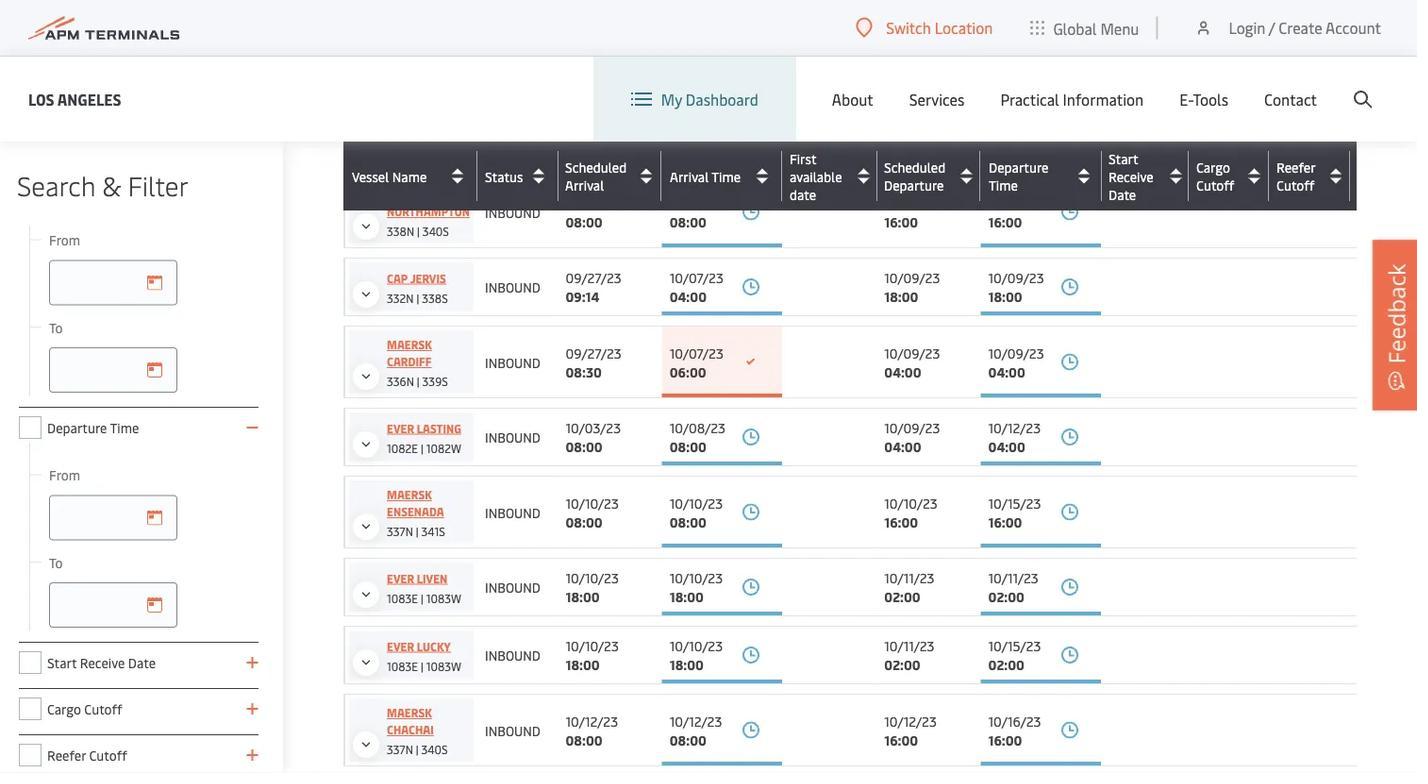 Task type: describe. For each thing, give the bounding box(es) containing it.
337n for maersk ensenada 337n | 341s
[[387, 524, 413, 539]]

services button
[[910, 57, 965, 142]]

10/02/23 18:00
[[566, 43, 621, 80]]

los angeles link
[[28, 87, 121, 111]]

10/11/23 02:00 up 10/15/23 02:00
[[989, 569, 1039, 605]]

create
[[1279, 17, 1323, 38]]

scheduled for arrival
[[565, 158, 627, 176]]

335n | 338s
[[387, 140, 448, 155]]

16:00 for 10/12/23 16:00
[[885, 731, 919, 748]]

switch
[[887, 17, 931, 38]]

1083e for ever lucky 1083e | 1083w
[[387, 658, 418, 673]]

jervis
[[410, 270, 446, 286]]

10/12/23 04:00
[[989, 419, 1041, 455]]

menu
[[1101, 18, 1140, 38]]

09/27/23 09:14
[[566, 269, 622, 305]]

global menu
[[1054, 18, 1140, 38]]

02:00 down "10/10/23 16:00"
[[885, 588, 921, 605]]

10/09/23 for 10/12/23 04:00
[[885, 419, 940, 437]]

my dashboard button
[[631, 57, 759, 142]]

from text field for to text field
[[49, 495, 177, 540]]

name
[[392, 167, 427, 185]]

02:00 up 10/15/23 02:00
[[989, 588, 1025, 605]]

&
[[102, 167, 121, 202]]

los angeles
[[28, 89, 121, 109]]

07:00
[[670, 62, 705, 80]]

10/11/23 up practical
[[989, 43, 1039, 61]]

08:30
[[566, 362, 602, 380]]

start inside start receive date
[[1109, 149, 1139, 167]]

to for to text field
[[49, 553, 63, 571]]

vessel name button
[[352, 161, 473, 191]]

338n
[[387, 224, 415, 239]]

1083w for liven
[[426, 590, 462, 605]]

0 vertical spatial reefer cutoff
[[1277, 158, 1316, 194]]

ensenada
[[387, 504, 444, 519]]

0 horizontal spatial date
[[128, 654, 156, 672]]

login / create account link
[[1194, 0, 1382, 56]]

10/09/23 04:00 for 10/09/23
[[885, 344, 940, 380]]

my dashboard
[[661, 89, 759, 109]]

about
[[832, 89, 874, 109]]

working for 11:00
[[485, 128, 543, 146]]

11:00 for 10/04/23 11:00
[[670, 137, 701, 155]]

lucky
[[417, 639, 451, 654]]

10/15/23 for 16:00
[[989, 494, 1041, 512]]

10/05/23 for 08:00
[[566, 193, 621, 211]]

scheduled departure button
[[884, 158, 976, 194]]

1 vertical spatial reefer
[[47, 746, 86, 764]]

To text field
[[49, 582, 177, 628]]

10/06/23 08:00
[[670, 193, 726, 230]]

04:00 inside 10/12/23 04:00
[[989, 437, 1026, 455]]

from for to text box
[[49, 231, 80, 249]]

10/06/23
[[670, 193, 726, 211]]

09/27/23 08:30
[[566, 344, 622, 380]]

ever lasting 1082e | 1082w
[[387, 420, 462, 455]]

16:00 for 10/05/23 16:00
[[885, 212, 919, 230]]

10/11/23 down "10/10/23 16:00"
[[885, 569, 935, 587]]

10/16/23 16:00
[[989, 712, 1042, 748]]

cap
[[387, 270, 408, 286]]

arrival inside button
[[670, 167, 709, 185]]

10/11/23 02:00 for 10/11/23
[[885, 569, 935, 605]]

date
[[790, 185, 817, 203]]

inbound for 10/12/23 04:00
[[485, 428, 541, 446]]

10/03/23 for 10/03/23
[[885, 43, 940, 61]]

10/11/23 02:00 for 10/15/23
[[885, 637, 935, 673]]

09/21/23 11:00
[[566, 118, 621, 155]]

2 10/09/23 18:00 from the left
[[989, 269, 1044, 305]]

1 10/10/23 08:00 from the left
[[566, 494, 619, 530]]

cutoff inside reefer cutoff
[[1277, 176, 1315, 194]]

liven
[[417, 571, 448, 586]]

10/11/23 up 10/12/23 16:00
[[885, 637, 935, 655]]

cargo cutoff button
[[1197, 158, 1265, 194]]

0 horizontal spatial start
[[47, 654, 77, 672]]

10/07/23 06:00
[[670, 344, 724, 380]]

northampton
[[387, 204, 470, 219]]

10/08/23 for 16:00
[[989, 193, 1045, 211]]

first
[[790, 149, 817, 167]]

arrival time button
[[670, 161, 778, 191]]

maersk inside "maersk chachai 337n | 340s"
[[387, 705, 432, 720]]

| inside the ever lucky 1083e | 1083w
[[421, 658, 424, 673]]

to for to text box
[[49, 318, 63, 336]]

1 10/12/23 08:00 from the left
[[566, 712, 618, 748]]

10/08/23 08:00
[[670, 419, 726, 455]]

| for 10/10/23 08:00
[[416, 524, 419, 539]]

vessel name
[[352, 167, 427, 185]]

10/07/23 for 06:00
[[670, 344, 724, 362]]

339s
[[422, 374, 448, 389]]

receive inside button
[[1109, 167, 1154, 185]]

10/03/23 for 10/03/23 07:00
[[670, 43, 725, 61]]

inbound for 10/09/23 04:00
[[485, 353, 541, 371]]

arrival inside scheduled arrival
[[565, 176, 604, 194]]

10/05/23 08:00
[[566, 193, 621, 230]]

05:00
[[885, 137, 921, 155]]

09/21/23
[[566, 118, 621, 136]]

inbound for 10/08/23 16:00
[[485, 203, 541, 221]]

maersk chachai 337n | 340s
[[387, 705, 448, 757]]

contact button
[[1265, 57, 1318, 142]]

0 horizontal spatial departure time
[[47, 419, 139, 437]]

available
[[790, 167, 842, 185]]

dashboard
[[686, 89, 759, 109]]

practical information button
[[1001, 57, 1144, 142]]

e-tools button
[[1180, 57, 1229, 142]]

angeles
[[57, 89, 121, 109]]

filter
[[128, 167, 189, 202]]

340s for 337n
[[421, 742, 448, 757]]

10/05/23 16:00
[[885, 193, 940, 230]]

10/03/23 for 10/03/23 08:00
[[566, 419, 621, 437]]

account
[[1326, 17, 1382, 38]]

340s for 338n
[[423, 224, 449, 239]]

status button
[[485, 161, 554, 191]]

10/03/23 08:00
[[566, 419, 621, 455]]

services
[[910, 89, 965, 109]]

departure inside button
[[989, 158, 1049, 176]]

practical information
[[1001, 89, 1144, 109]]

To text field
[[49, 347, 177, 393]]

1082e
[[387, 440, 418, 455]]

332n
[[387, 290, 414, 305]]

09:14
[[566, 287, 600, 305]]

ever for 10/03/23
[[387, 420, 414, 436]]

login
[[1229, 17, 1266, 38]]

335n | 338s button
[[353, 119, 467, 156]]

10/07/23 04:00
[[670, 269, 724, 305]]

time for arrival time button
[[712, 167, 741, 185]]

| for 10/03/23 08:00
[[421, 440, 424, 455]]

feedback
[[1381, 264, 1412, 364]]

cargo inside cargo cutoff button
[[1197, 158, 1231, 176]]

inbound for 10/09/23 18:00
[[485, 278, 541, 296]]

departure time button
[[989, 158, 1098, 194]]

e-
[[1180, 89, 1193, 109]]

10/15/23 for 02:00
[[989, 637, 1041, 655]]

1083w for lucky
[[426, 658, 462, 673]]

vessel
[[352, 167, 389, 185]]

ever inside the ever lucky 1083e | 1083w
[[387, 639, 414, 654]]

los
[[28, 89, 54, 109]]

16:00 for 10/16/23 16:00
[[989, 731, 1023, 748]]

ever for 10/10/23
[[387, 571, 414, 586]]

location
[[935, 17, 993, 38]]



Task type: locate. For each thing, give the bounding box(es) containing it.
0 horizontal spatial start receive date
[[47, 654, 156, 672]]

1083e down liven at the left
[[387, 590, 418, 605]]

inbound for 10/16/23 16:00
[[485, 721, 541, 739]]

ever left lucky
[[387, 639, 414, 654]]

0 vertical spatial to
[[49, 318, 63, 336]]

time down 19:30
[[989, 176, 1018, 194]]

1 vertical spatial ever
[[387, 571, 414, 586]]

working up status button at the top left of the page
[[485, 128, 543, 146]]

time
[[712, 167, 741, 185], [989, 176, 1018, 194], [110, 419, 139, 437]]

09/27/23 up 09:14
[[566, 269, 622, 286]]

1083e inside the ever lucky 1083e | 1083w
[[387, 658, 418, 673]]

receive
[[1109, 167, 1154, 185], [80, 654, 125, 672]]

working
[[485, 53, 543, 71], [485, 128, 543, 146]]

1 vertical spatial 10/08/23
[[670, 419, 726, 437]]

1 11:00 from the left
[[566, 137, 597, 155]]

2 11:00 from the left
[[670, 137, 701, 155]]

16:00 inside 10/12/23 16:00
[[885, 731, 919, 748]]

11:00
[[566, 137, 597, 155], [670, 137, 701, 155]]

16:00 for 10/15/23 16:00
[[989, 513, 1023, 530]]

start
[[1109, 149, 1139, 167], [47, 654, 77, 672]]

arrival up 10/06/23
[[670, 167, 709, 185]]

1 vertical spatial 340s
[[421, 742, 448, 757]]

10/15/23 16:00
[[989, 494, 1041, 530]]

ever inside ever liven 1083e | 1083w
[[387, 571, 414, 586]]

first available date button
[[790, 149, 873, 203]]

inbound for 10/15/23 16:00
[[485, 503, 541, 521]]

receive down to text field
[[80, 654, 125, 672]]

10/03/23 07:00
[[670, 43, 725, 80]]

from text field for to text box
[[49, 260, 177, 305]]

10/11/23 02:00 up 10/12/23 16:00
[[885, 637, 935, 673]]

working left 10/02/23 18:00
[[485, 53, 543, 71]]

ever lucky 1083e | 1083w
[[387, 639, 462, 673]]

scheduled departure
[[884, 158, 946, 194]]

2 10/10/23 08:00 from the left
[[670, 494, 723, 530]]

1 337n from the top
[[387, 524, 413, 539]]

1 horizontal spatial 10/12/23 08:00
[[670, 712, 722, 748]]

working for 18:00
[[485, 53, 543, 71]]

time for departure time button
[[989, 176, 1018, 194]]

1082w
[[426, 440, 462, 455]]

5 inbound from the top
[[485, 503, 541, 521]]

contact
[[1265, 89, 1318, 109]]

1 vertical spatial to
[[49, 553, 63, 571]]

11:00 inside 10/04/23 11:00
[[670, 137, 701, 155]]

0 vertical spatial start
[[1109, 149, 1139, 167]]

maersk inside maersk ensenada 337n | 341s
[[387, 487, 432, 502]]

09/27/23 up the 08:30
[[566, 344, 622, 362]]

10/12/23 08:00
[[566, 712, 618, 748], [670, 712, 722, 748]]

to up to text field
[[49, 553, 63, 571]]

06:00
[[670, 362, 707, 380]]

ever inside ever lasting 1082e | 1082w
[[387, 420, 414, 436]]

departure time down to text box
[[47, 419, 139, 437]]

0 vertical spatial date
[[1109, 185, 1137, 203]]

16:00
[[885, 212, 919, 230], [989, 212, 1023, 230], [885, 513, 919, 530], [989, 513, 1023, 530], [885, 731, 919, 748], [989, 731, 1023, 748]]

10/05/23 down 05:00
[[885, 193, 940, 211]]

08:00 inside 10/03/23 08:00
[[566, 437, 603, 455]]

maersk antares button
[[353, 36, 470, 90]]

08:00 inside 10/06/23 08:00
[[670, 212, 707, 230]]

lasting
[[417, 420, 462, 436]]

0 horizontal spatial departure
[[47, 419, 107, 437]]

0 vertical spatial 340s
[[423, 224, 449, 239]]

1 vertical spatial start
[[47, 654, 77, 672]]

10/10/23 08:00 down 10/08/23 08:00
[[670, 494, 723, 530]]

1 horizontal spatial start receive date
[[1109, 149, 1154, 203]]

| for 10/05/23 08:00
[[417, 224, 420, 239]]

1 338s from the top
[[422, 140, 448, 155]]

1 to from the top
[[49, 318, 63, 336]]

scheduled for departure
[[884, 158, 946, 176]]

1083e inside ever liven 1083e | 1083w
[[387, 590, 418, 605]]

10/09/23 18:00 down 10/08/23 16:00
[[989, 269, 1044, 305]]

1 horizontal spatial arrival
[[670, 167, 709, 185]]

340s inside "maersk chachai 337n | 340s"
[[421, 742, 448, 757]]

2 from from the top
[[49, 466, 80, 484]]

maersk inside maersk cardiff 336n | 339s
[[387, 337, 432, 352]]

to up to text box
[[49, 318, 63, 336]]

1083w inside the ever lucky 1083e | 1083w
[[426, 658, 462, 673]]

02:00 up 10/16/23 on the right of page
[[989, 656, 1025, 673]]

338s
[[422, 140, 448, 155], [422, 290, 448, 305]]

/
[[1269, 17, 1276, 38]]

10/05/23 down the 09/21/23 11:00
[[566, 193, 621, 211]]

10/03/23 up 07:00
[[670, 43, 725, 61]]

status
[[485, 167, 523, 185]]

2 horizontal spatial time
[[989, 176, 1018, 194]]

11:00 down 10/04/23
[[670, 137, 701, 155]]

0 horizontal spatial arrival
[[565, 176, 604, 194]]

337n down the chachai
[[387, 742, 413, 757]]

0 horizontal spatial 10/10/23 08:00
[[566, 494, 619, 530]]

3 ever from the top
[[387, 639, 414, 654]]

2 maersk from the top
[[387, 187, 432, 202]]

337n
[[387, 524, 413, 539], [387, 742, 413, 757]]

1 vertical spatial 10/15/23
[[989, 637, 1041, 655]]

10/10/23
[[566, 494, 619, 512], [670, 494, 723, 512], [885, 494, 938, 512], [566, 569, 619, 587], [670, 569, 723, 587], [566, 637, 619, 655], [670, 637, 723, 655]]

chachai
[[387, 722, 434, 737]]

search
[[17, 167, 96, 202]]

16:00 inside the 10/05/23 16:00
[[885, 212, 919, 230]]

0 horizontal spatial 10/03/23
[[566, 419, 621, 437]]

0 vertical spatial 10/08/23
[[989, 193, 1045, 211]]

6 inbound from the top
[[485, 578, 541, 596]]

338s right 335n
[[422, 140, 448, 155]]

scheduled down the 09/21/23 11:00
[[565, 158, 627, 176]]

start receive date down to text field
[[47, 654, 156, 672]]

0 horizontal spatial cargo
[[47, 700, 81, 718]]

2 inbound from the top
[[485, 278, 541, 296]]

1 vertical spatial 1083e
[[387, 658, 418, 673]]

1083e
[[387, 590, 418, 605], [387, 658, 418, 673]]

2 09/27/23 from the top
[[566, 344, 622, 362]]

2 ever from the top
[[387, 571, 414, 586]]

cap jervis 332n | 338s
[[387, 270, 448, 305]]

1 working from the top
[[485, 53, 543, 71]]

departure down 05:00
[[884, 176, 944, 194]]

1 10/07/23 from the top
[[670, 269, 724, 286]]

2 338s from the top
[[422, 290, 448, 305]]

19:30
[[989, 137, 1022, 155]]

10/10/23 16:00
[[885, 494, 938, 530]]

10/03/23 down the 08:30
[[566, 419, 621, 437]]

maersk up ensenada
[[387, 487, 432, 502]]

e-tools
[[1180, 89, 1229, 109]]

338s inside '335n | 338s' 'button'
[[422, 140, 448, 155]]

departure time
[[989, 158, 1049, 194], [47, 419, 139, 437]]

16:00 for 10/10/23 16:00
[[885, 513, 919, 530]]

0 horizontal spatial 10/08/23
[[670, 419, 726, 437]]

arrival down the 09/21/23 11:00
[[565, 176, 604, 194]]

departure inside scheduled departure
[[884, 176, 944, 194]]

11:00 for 09/21/23 11:00
[[566, 137, 597, 155]]

switch location button
[[856, 17, 993, 38]]

02:00
[[885, 588, 921, 605], [989, 588, 1025, 605], [885, 656, 921, 673], [989, 656, 1025, 673]]

| down the chachai
[[416, 742, 419, 757]]

| left 341s
[[416, 524, 419, 539]]

340s inside maersk northampton 338n | 340s
[[423, 224, 449, 239]]

0 horizontal spatial time
[[110, 419, 139, 437]]

| right 332n
[[417, 290, 419, 305]]

| down lucky
[[421, 658, 424, 673]]

1 vertical spatial 337n
[[387, 742, 413, 757]]

2 from text field from the top
[[49, 495, 177, 540]]

From text field
[[49, 260, 177, 305], [49, 495, 177, 540]]

maersk for 10/05/23
[[387, 187, 432, 202]]

scheduled arrival button
[[565, 158, 657, 194]]

10/07/23 for 04:00
[[670, 269, 724, 286]]

10/08/23 16:00
[[989, 193, 1045, 230]]

0 vertical spatial working
[[485, 53, 543, 71]]

10/07/23 down 10/06/23 08:00
[[670, 269, 724, 286]]

11:00 inside the 09/21/23 11:00
[[566, 137, 597, 155]]

10/11/23
[[989, 43, 1039, 61], [885, 569, 935, 587], [989, 569, 1039, 587], [885, 637, 935, 655]]

10/09/23 for 10/09/23 18:00
[[885, 269, 940, 286]]

1 horizontal spatial departure
[[884, 176, 944, 194]]

10/09/23 for 10/09/23 04:00
[[885, 344, 940, 362]]

maersk up antares
[[387, 37, 432, 52]]

ever up 1082e
[[387, 420, 414, 436]]

1 horizontal spatial departure time
[[989, 158, 1049, 194]]

| inside maersk northampton 338n | 340s
[[417, 224, 420, 239]]

None checkbox
[[19, 651, 42, 674], [19, 698, 42, 720], [19, 651, 42, 674], [19, 698, 42, 720]]

0 horizontal spatial 10/09/23 18:00
[[885, 269, 940, 305]]

2 scheduled from the left
[[884, 158, 946, 176]]

16:00 inside '10/15/23 16:00'
[[989, 513, 1023, 530]]

maersk inside maersk antares
[[387, 37, 432, 52]]

departure
[[989, 158, 1049, 176], [884, 176, 944, 194], [47, 419, 107, 437]]

1 scheduled from the left
[[565, 158, 627, 176]]

10/02/23
[[566, 43, 621, 61]]

0 horizontal spatial reefer cutoff
[[47, 746, 127, 764]]

2 vertical spatial ever
[[387, 639, 414, 654]]

10/09/23 18:00 down the 10/05/23 16:00
[[885, 269, 940, 305]]

start receive date
[[1109, 149, 1154, 203], [47, 654, 156, 672]]

| inside cap jervis 332n | 338s
[[417, 290, 419, 305]]

10/05/23
[[566, 193, 621, 211], [885, 193, 940, 211]]

10/10/23 08:00 down 10/03/23 08:00
[[566, 494, 619, 530]]

time down to text box
[[110, 419, 139, 437]]

1 10/05/23 from the left
[[566, 193, 621, 211]]

1 horizontal spatial cargo cutoff
[[1197, 158, 1235, 194]]

1083w inside ever liven 1083e | 1083w
[[426, 590, 462, 605]]

| left 339s
[[417, 374, 420, 389]]

1 vertical spatial 10/07/23
[[670, 344, 724, 362]]

from for to text field
[[49, 466, 80, 484]]

login / create account
[[1229, 17, 1382, 38]]

0 vertical spatial cargo
[[1197, 158, 1231, 176]]

departure time down 19:30
[[989, 158, 1049, 194]]

2 to from the top
[[49, 553, 63, 571]]

1 vertical spatial 338s
[[422, 290, 448, 305]]

4 maersk from the top
[[387, 487, 432, 502]]

ever left liven at the left
[[387, 571, 414, 586]]

inbound for 10/15/23 02:00
[[485, 646, 541, 664]]

scheduled down 05:00
[[884, 158, 946, 176]]

0 horizontal spatial cargo cutoff
[[47, 700, 122, 718]]

0 vertical spatial 10/07/23
[[670, 269, 724, 286]]

337n inside "maersk chachai 337n | 340s"
[[387, 742, 413, 757]]

10/07/23
[[670, 269, 724, 286], [670, 344, 724, 362]]

0 vertical spatial from text field
[[49, 260, 177, 305]]

to
[[49, 318, 63, 336], [49, 553, 63, 571]]

| right 335n
[[417, 140, 420, 155]]

10/15/23 up 10/16/23 on the right of page
[[989, 637, 1041, 655]]

0 vertical spatial 1083w
[[426, 590, 462, 605]]

antares
[[387, 54, 436, 69]]

18:00
[[566, 62, 600, 80], [885, 287, 919, 305], [989, 287, 1023, 305], [566, 588, 600, 605], [670, 588, 704, 605], [566, 656, 600, 673], [670, 656, 704, 673]]

maersk northampton 338n | 340s
[[387, 187, 470, 239]]

1 maersk from the top
[[387, 37, 432, 52]]

1 vertical spatial 09/27/23
[[566, 344, 622, 362]]

| inside ever lasting 1082e | 1082w
[[421, 440, 424, 455]]

10/09/23 18:00
[[885, 269, 940, 305], [989, 269, 1044, 305]]

1 horizontal spatial 10/09/23 18:00
[[989, 269, 1044, 305]]

1 ever from the top
[[387, 420, 414, 436]]

10/11/23 02:00 down "10/10/23 16:00"
[[885, 569, 935, 605]]

2 1083w from the top
[[426, 658, 462, 673]]

1083e for ever liven 1083e | 1083w
[[387, 590, 418, 605]]

3 maersk from the top
[[387, 337, 432, 352]]

date down to text field
[[128, 654, 156, 672]]

start down the information
[[1109, 149, 1139, 167]]

0 vertical spatial start receive date
[[1109, 149, 1154, 203]]

maersk
[[387, 37, 432, 52], [387, 187, 432, 202], [387, 337, 432, 352], [387, 487, 432, 502], [387, 705, 432, 720]]

1083w down lucky
[[426, 658, 462, 673]]

start receive date down the information
[[1109, 149, 1154, 203]]

337n inside maersk ensenada 337n | 341s
[[387, 524, 413, 539]]

| inside ever liven 1083e | 1083w
[[421, 590, 424, 605]]

340s down the chachai
[[421, 742, 448, 757]]

2 1083e from the top
[[387, 658, 418, 673]]

7 inbound from the top
[[485, 646, 541, 664]]

maersk for 09/27/23
[[387, 337, 432, 352]]

10/15/23 02:00
[[989, 637, 1041, 673]]

1 from text field from the top
[[49, 260, 177, 305]]

from text field up to text box
[[49, 260, 177, 305]]

1 vertical spatial cargo
[[47, 700, 81, 718]]

time up 10/06/23
[[712, 167, 741, 185]]

start down to text field
[[47, 654, 77, 672]]

maersk for 10/10/23
[[387, 487, 432, 502]]

1 vertical spatial receive
[[80, 654, 125, 672]]

08:00 inside 10/08/23 08:00
[[670, 437, 707, 455]]

departure down 19:30
[[989, 158, 1049, 176]]

0 vertical spatial departure time
[[989, 158, 1049, 194]]

1 vertical spatial date
[[128, 654, 156, 672]]

337n down ensenada
[[387, 524, 413, 539]]

1 1083w from the top
[[426, 590, 462, 605]]

start receive date button
[[1109, 149, 1185, 203]]

1 horizontal spatial time
[[712, 167, 741, 185]]

1 vertical spatial working
[[485, 128, 543, 146]]

| right 1082e
[[421, 440, 424, 455]]

1 from from the top
[[49, 231, 80, 249]]

10/07/23 up the 06:00 on the top left of page
[[670, 344, 724, 362]]

16:00 inside 10/16/23 16:00
[[989, 731, 1023, 748]]

1 horizontal spatial receive
[[1109, 167, 1154, 185]]

1 horizontal spatial cargo
[[1197, 158, 1231, 176]]

cardiff
[[387, 354, 432, 369]]

1 vertical spatial cargo cutoff
[[47, 700, 122, 718]]

0 vertical spatial ever
[[387, 420, 414, 436]]

2 10/12/23 08:00 from the left
[[670, 712, 722, 748]]

1 vertical spatial from text field
[[49, 495, 177, 540]]

| down liven at the left
[[421, 590, 424, 605]]

1 vertical spatial departure time
[[47, 419, 139, 437]]

10/10/23 08:00
[[566, 494, 619, 530], [670, 494, 723, 530]]

maersk down name
[[387, 187, 432, 202]]

2 337n from the top
[[387, 742, 413, 757]]

1 horizontal spatial 10/03/23
[[670, 43, 725, 61]]

1 horizontal spatial reefer
[[1277, 158, 1316, 176]]

10/03/23
[[670, 43, 725, 61], [885, 43, 940, 61], [566, 419, 621, 437]]

4 inbound from the top
[[485, 428, 541, 446]]

0 horizontal spatial reefer
[[47, 746, 86, 764]]

10/03/23 down "switch"
[[885, 43, 940, 61]]

| inside 'button'
[[417, 140, 420, 155]]

0 horizontal spatial 11:00
[[566, 137, 597, 155]]

practical
[[1001, 89, 1060, 109]]

switch location
[[887, 17, 993, 38]]

8 inbound from the top
[[485, 721, 541, 739]]

09/27/23 for 09:14
[[566, 269, 622, 286]]

2 10/07/23 from the top
[[670, 344, 724, 362]]

global menu button
[[1012, 0, 1159, 56]]

0 vertical spatial cargo cutoff
[[1197, 158, 1235, 194]]

1 10/15/23 from the top
[[989, 494, 1041, 512]]

1 horizontal spatial reefer cutoff
[[1277, 158, 1316, 194]]

scheduled arrival
[[565, 158, 627, 194]]

10/16/23
[[989, 712, 1042, 730]]

None checkbox
[[19, 416, 42, 439], [19, 744, 42, 766], [19, 416, 42, 439], [19, 744, 42, 766]]

337n for maersk chachai 337n | 340s
[[387, 742, 413, 757]]

0 vertical spatial 10/15/23
[[989, 494, 1041, 512]]

maersk antares
[[387, 37, 436, 69]]

| inside maersk ensenada 337n | 341s
[[416, 524, 419, 539]]

10/08/23
[[989, 193, 1045, 211], [670, 419, 726, 437]]

16:00 inside 10/08/23 16:00
[[989, 212, 1023, 230]]

0 horizontal spatial 10/05/23
[[566, 193, 621, 211]]

10/08/23 for 08:00
[[670, 419, 726, 437]]

02:00 inside 10/15/23 02:00
[[989, 656, 1025, 673]]

1 horizontal spatial 10/05/23
[[885, 193, 940, 211]]

0 vertical spatial 338s
[[422, 140, 448, 155]]

from text field up to text field
[[49, 495, 177, 540]]

16:00 for 10/08/23 16:00
[[989, 212, 1023, 230]]

1 horizontal spatial 11:00
[[670, 137, 701, 155]]

09/27/23 for 08:30
[[566, 344, 622, 362]]

feedback button
[[1373, 240, 1418, 410]]

1 vertical spatial 1083w
[[426, 658, 462, 673]]

08:00 inside 10/05/23 08:00
[[566, 212, 603, 230]]

1083w
[[426, 590, 462, 605], [426, 658, 462, 673]]

0 vertical spatial reefer
[[1277, 158, 1316, 176]]

inbound for 10/11/23 02:00
[[485, 578, 541, 596]]

| inside maersk cardiff 336n | 339s
[[417, 374, 420, 389]]

1 inbound from the top
[[485, 203, 541, 221]]

1 horizontal spatial 10/10/23 08:00
[[670, 494, 723, 530]]

10/15/23
[[989, 494, 1041, 512], [989, 637, 1041, 655]]

date inside start receive date
[[1109, 185, 1137, 203]]

2 working from the top
[[485, 128, 543, 146]]

| right the 338n
[[417, 224, 420, 239]]

departure down to text box
[[47, 419, 107, 437]]

date right departure time button
[[1109, 185, 1137, 203]]

10/11/23 down '10/15/23 16:00'
[[989, 569, 1039, 587]]

| for 09/27/23 09:14
[[417, 290, 419, 305]]

11:00 down 09/21/23
[[566, 137, 597, 155]]

| for 09/27/23 08:30
[[417, 374, 420, 389]]

2 horizontal spatial 10/03/23
[[885, 43, 940, 61]]

about button
[[832, 57, 874, 142]]

1 horizontal spatial start
[[1109, 149, 1139, 167]]

04:00 inside the 10/07/23 04:00
[[670, 287, 707, 305]]

0 horizontal spatial 10/12/23 08:00
[[566, 712, 618, 748]]

10/12/23 16:00
[[885, 712, 937, 748]]

1083w down liven at the left
[[426, 590, 462, 605]]

maersk inside maersk northampton 338n | 340s
[[387, 187, 432, 202]]

1 1083e from the top
[[387, 590, 418, 605]]

02:00 up 10/12/23 16:00
[[885, 656, 921, 673]]

reefer cutoff button
[[1277, 158, 1346, 194]]

18:00 inside 10/02/23 18:00
[[566, 62, 600, 80]]

maersk up cardiff
[[387, 337, 432, 352]]

1 09/27/23 from the top
[[566, 269, 622, 286]]

0 vertical spatial 1083e
[[387, 590, 418, 605]]

| for 10/10/23 18:00
[[421, 590, 424, 605]]

10/05/23 for 16:00
[[885, 193, 940, 211]]

maersk up the chachai
[[387, 705, 432, 720]]

0 vertical spatial 337n
[[387, 524, 413, 539]]

338s down jervis
[[422, 290, 448, 305]]

338s inside cap jervis 332n | 338s
[[422, 290, 448, 305]]

first available date
[[790, 149, 842, 203]]

1 horizontal spatial date
[[1109, 185, 1137, 203]]

1 horizontal spatial scheduled
[[884, 158, 946, 176]]

1 vertical spatial from
[[49, 466, 80, 484]]

1 vertical spatial start receive date
[[47, 654, 156, 672]]

arrival time
[[670, 167, 741, 185]]

10/09/23 04:00 for 10/12/23
[[885, 419, 940, 455]]

16:00 inside "10/10/23 16:00"
[[885, 513, 919, 530]]

3 inbound from the top
[[485, 353, 541, 371]]

2 10/05/23 from the left
[[885, 193, 940, 211]]

reefer inside reefer cutoff button
[[1277, 158, 1316, 176]]

1 vertical spatial reefer cutoff
[[47, 746, 127, 764]]

10/15/23 down 10/12/23 04:00
[[989, 494, 1041, 512]]

08:00
[[566, 212, 603, 230], [670, 212, 707, 230], [566, 437, 603, 455], [670, 437, 707, 455], [566, 513, 603, 530], [670, 513, 707, 530], [566, 731, 603, 748], [670, 731, 707, 748]]

0 vertical spatial from
[[49, 231, 80, 249]]

ever liven 1083e | 1083w
[[387, 571, 462, 605]]

2 10/15/23 from the top
[[989, 637, 1041, 655]]

10/08/23 down the 06:00 on the top left of page
[[670, 419, 726, 437]]

1 horizontal spatial 10/08/23
[[989, 193, 1045, 211]]

10/04/23 11:00
[[670, 118, 726, 155]]

1 10/09/23 18:00 from the left
[[885, 269, 940, 305]]

inbound
[[485, 203, 541, 221], [485, 278, 541, 296], [485, 353, 541, 371], [485, 428, 541, 446], [485, 503, 541, 521], [485, 578, 541, 596], [485, 646, 541, 664], [485, 721, 541, 739]]

0 vertical spatial receive
[[1109, 167, 1154, 185]]

0 horizontal spatial receive
[[80, 654, 125, 672]]

340s down the "northampton"
[[423, 224, 449, 239]]

5 maersk from the top
[[387, 705, 432, 720]]

receive down the information
[[1109, 167, 1154, 185]]

10/08/23 down 19:30
[[989, 193, 1045, 211]]

global
[[1054, 18, 1097, 38]]

2 horizontal spatial departure
[[989, 158, 1049, 176]]

1083e down lucky
[[387, 658, 418, 673]]

0 vertical spatial 09/27/23
[[566, 269, 622, 286]]

0 horizontal spatial scheduled
[[565, 158, 627, 176]]

336n
[[387, 374, 414, 389]]

| inside "maersk chachai 337n | 340s"
[[416, 742, 419, 757]]

cargo
[[1197, 158, 1231, 176], [47, 700, 81, 718]]



Task type: vqa. For each thing, say whether or not it's contained in the screenshot.


